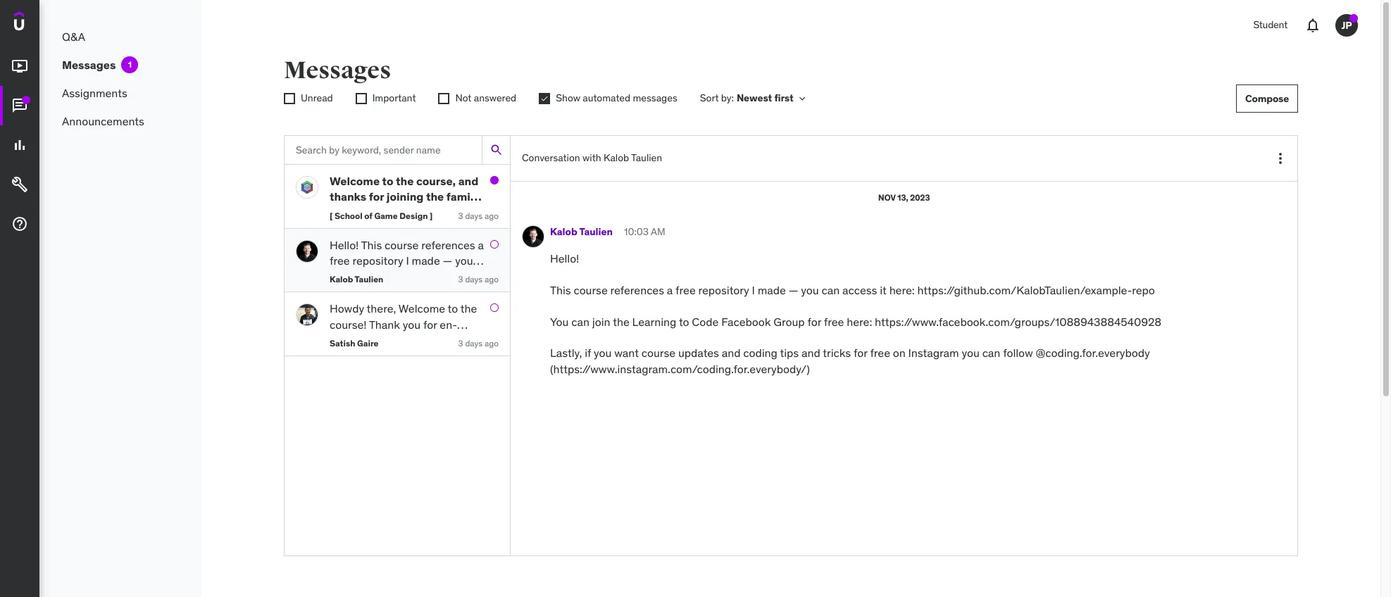 Task type: describe. For each thing, give the bounding box(es) containing it.
unread
[[301, 92, 333, 104]]

1 horizontal spatial course
[[642, 346, 676, 360]]

1
[[128, 59, 132, 70]]

1 horizontal spatial taulien
[[580, 226, 613, 238]]

xsmall image for important
[[356, 93, 367, 104]]

code
[[692, 315, 719, 329]]

repository
[[699, 283, 750, 297]]

repo
[[1132, 283, 1155, 297]]

0 horizontal spatial course
[[574, 283, 608, 297]]

https://www.facebook.com/groups/1088943884540928
[[875, 315, 1162, 329]]

search image
[[489, 143, 503, 157]]

satish gaire
[[330, 338, 379, 349]]

2 horizontal spatial can
[[983, 346, 1001, 360]]

3 for kalob taulien
[[458, 274, 463, 285]]

0 horizontal spatial kalob
[[330, 274, 353, 285]]

medium image
[[11, 58, 28, 75]]

nov 13, 2023
[[878, 192, 930, 203]]

assignments link
[[39, 79, 202, 107]]

show
[[556, 92, 581, 104]]

(https://www.instagram.com/coding.for.everybody/)
[[550, 362, 810, 376]]

announcements
[[62, 114, 144, 128]]

this
[[550, 283, 571, 297]]

join
[[592, 315, 611, 329]]

ago for kalob taulien
[[485, 274, 499, 285]]

10:03 am
[[624, 226, 666, 238]]

—
[[789, 283, 799, 297]]

not
[[455, 92, 472, 104]]

jp
[[1342, 19, 1353, 31]]

answered
[[474, 92, 517, 104]]

announcements link
[[39, 107, 202, 135]]

udemy image
[[14, 11, 78, 35]]

1 xsmall image from the left
[[797, 93, 808, 104]]

4 medium image from the top
[[11, 216, 28, 233]]

instagram
[[909, 346, 959, 360]]

coding
[[744, 346, 778, 360]]

the
[[613, 315, 630, 329]]

0 horizontal spatial here:
[[847, 315, 872, 329]]

compose
[[1246, 92, 1289, 105]]

references
[[611, 283, 664, 297]]

want
[[615, 346, 639, 360]]

1 vertical spatial can
[[572, 315, 590, 329]]

2 vertical spatial taulien
[[355, 274, 384, 285]]

conversation
[[522, 152, 580, 164]]

conversation actions image
[[1273, 150, 1289, 167]]

lastly,
[[550, 346, 582, 360]]

10:03
[[624, 226, 649, 238]]

[
[[330, 211, 333, 221]]

days for [ school of game design ]
[[465, 211, 483, 221]]

3 days ago for [ school of game design ]
[[458, 211, 499, 221]]

messages
[[633, 92, 678, 104]]

[ school of game design ]
[[330, 211, 433, 221]]

school
[[335, 211, 363, 221]]

xsmall image for show automated messages
[[539, 93, 550, 104]]

access
[[843, 283, 877, 297]]

2 xsmall image from the left
[[439, 93, 450, 104]]

important
[[373, 92, 416, 104]]

first
[[775, 92, 794, 104]]

you have alerts image
[[1350, 14, 1359, 23]]

3 days ago for kalob taulien
[[458, 274, 499, 285]]

student
[[1254, 18, 1288, 31]]

updates
[[679, 346, 719, 360]]



Task type: vqa. For each thing, say whether or not it's contained in the screenshot.
2nd 3 days ago from the bottom
yes



Task type: locate. For each thing, give the bounding box(es) containing it.
show automated messages
[[556, 92, 678, 104]]

course up (https://www.instagram.com/coding.for.everybody/)
[[642, 346, 676, 360]]

1 vertical spatial kalob taulien
[[330, 274, 384, 285]]

2 vertical spatial 3 days ago
[[458, 338, 499, 349]]

0 horizontal spatial xsmall image
[[284, 93, 295, 104]]

0 horizontal spatial can
[[572, 315, 590, 329]]

here: right it
[[890, 283, 915, 297]]

3 days from the top
[[465, 338, 483, 349]]

0 vertical spatial for
[[808, 315, 822, 329]]

messages up assignments
[[62, 58, 116, 72]]

xsmall image left 'important'
[[356, 93, 367, 104]]

xsmall image left show
[[539, 93, 550, 104]]

1 days from the top
[[465, 211, 483, 221]]

0 vertical spatial can
[[822, 283, 840, 297]]

tricks
[[823, 346, 851, 360]]

you right 'instagram'
[[962, 346, 980, 360]]

and left coding
[[722, 346, 741, 360]]

am
[[651, 226, 666, 238]]

for
[[808, 315, 822, 329], [854, 346, 868, 360]]

1 vertical spatial 3 days ago
[[458, 274, 499, 285]]

2 vertical spatial ago
[[485, 338, 499, 349]]

free left on
[[870, 346, 891, 360]]

can left access
[[822, 283, 840, 297]]

made
[[758, 283, 786, 297]]

2 and from the left
[[802, 346, 821, 360]]

2 vertical spatial days
[[465, 338, 483, 349]]

1 3 from the top
[[458, 211, 463, 221]]

ago for satish gaire
[[485, 338, 499, 349]]

you
[[801, 283, 819, 297], [594, 346, 612, 360], [962, 346, 980, 360]]

i
[[752, 283, 755, 297]]

sort
[[700, 92, 719, 104]]

of
[[364, 211, 373, 221]]

automated
[[583, 92, 631, 104]]

0 horizontal spatial you
[[594, 346, 612, 360]]

free right the "a"
[[676, 283, 696, 297]]

2 ago from the top
[[485, 274, 499, 285]]

3 ago from the top
[[485, 338, 499, 349]]

student link
[[1245, 8, 1297, 42]]

1 vertical spatial for
[[854, 346, 868, 360]]

xsmall image right first
[[797, 93, 808, 104]]

2 horizontal spatial xsmall image
[[539, 93, 550, 104]]

1 horizontal spatial messages
[[284, 56, 391, 85]]

learning
[[632, 315, 677, 329]]

0 vertical spatial kalob
[[604, 152, 629, 164]]

taulien left 10:03
[[580, 226, 613, 238]]

kalob
[[604, 152, 629, 164], [550, 226, 578, 238], [330, 274, 353, 285]]

Search by keyword, sender name text field
[[285, 136, 482, 164]]

satish
[[330, 338, 355, 349]]

you right if
[[594, 346, 612, 360]]

2 xsmall image from the left
[[356, 93, 367, 104]]

gaire
[[357, 338, 379, 349]]

group
[[774, 315, 805, 329]]

kalob up hello!
[[550, 226, 578, 238]]

1 horizontal spatial here:
[[890, 283, 915, 297]]

1 vertical spatial free
[[824, 315, 844, 329]]

q&a
[[62, 29, 85, 44]]

1 ago from the top
[[485, 211, 499, 221]]

kalob up satish
[[330, 274, 353, 285]]

3 for [ school of game design ]
[[458, 211, 463, 221]]

3 xsmall image from the left
[[539, 93, 550, 104]]

kalob taulien
[[550, 226, 613, 238], [330, 274, 384, 285]]

1 horizontal spatial kalob taulien
[[550, 226, 613, 238]]

and right tips
[[802, 346, 821, 360]]

2 horizontal spatial taulien
[[631, 152, 662, 164]]

days for kalob taulien
[[465, 274, 483, 285]]

13,
[[898, 192, 909, 203]]

2023
[[910, 192, 930, 203]]

3
[[458, 211, 463, 221], [458, 274, 463, 285], [458, 338, 463, 349]]

hello!
[[550, 252, 579, 266]]

compose link
[[1237, 85, 1299, 113]]

https://github.com/kalobtaulien/example-
[[918, 283, 1132, 297]]

1 vertical spatial days
[[465, 274, 483, 285]]

by:
[[721, 92, 734, 104]]

can left follow
[[983, 346, 1001, 360]]

sort by: newest first
[[700, 92, 794, 104]]

kalob taulien up hello!
[[550, 226, 613, 238]]

1 vertical spatial course
[[642, 346, 676, 360]]

0 vertical spatial days
[[465, 211, 483, 221]]

0 vertical spatial course
[[574, 283, 608, 297]]

2 horizontal spatial free
[[870, 346, 891, 360]]

nov
[[878, 192, 896, 203]]

2 horizontal spatial kalob
[[604, 152, 629, 164]]

2 3 days ago from the top
[[458, 274, 499, 285]]

0 vertical spatial here:
[[890, 283, 915, 297]]

to
[[679, 315, 689, 329]]

2 vertical spatial free
[[870, 346, 891, 360]]

messages
[[284, 56, 391, 85], [62, 58, 116, 72]]

3 3 days ago from the top
[[458, 338, 499, 349]]

kalob taulien up satish gaire
[[330, 274, 384, 285]]

you
[[550, 315, 569, 329]]

3 days ago
[[458, 211, 499, 221], [458, 274, 499, 285], [458, 338, 499, 349]]

1 vertical spatial here:
[[847, 315, 872, 329]]

not answered
[[455, 92, 517, 104]]

1 3 days ago from the top
[[458, 211, 499, 221]]

xsmall image
[[797, 93, 808, 104], [439, 93, 450, 104]]

tips
[[780, 346, 799, 360]]

1 horizontal spatial you
[[801, 283, 819, 297]]

0 horizontal spatial and
[[722, 346, 741, 360]]

1 medium image from the top
[[11, 97, 28, 114]]

course
[[574, 283, 608, 297], [642, 346, 676, 360]]

free up tricks
[[824, 315, 844, 329]]

taulien right with
[[631, 152, 662, 164]]

1 horizontal spatial free
[[824, 315, 844, 329]]

here:
[[890, 283, 915, 297], [847, 315, 872, 329]]

@coding.for.everybody
[[1036, 346, 1150, 360]]

can
[[822, 283, 840, 297], [572, 315, 590, 329], [983, 346, 1001, 360]]

0 horizontal spatial for
[[808, 315, 822, 329]]

messages up unread
[[284, 56, 391, 85]]

3 medium image from the top
[[11, 176, 28, 193]]

2 horizontal spatial you
[[962, 346, 980, 360]]

2 3 from the top
[[458, 274, 463, 285]]

2 vertical spatial can
[[983, 346, 1001, 360]]

]
[[430, 211, 433, 221]]

1 and from the left
[[722, 346, 741, 360]]

design
[[400, 211, 428, 221]]

with
[[583, 152, 601, 164]]

1 horizontal spatial and
[[802, 346, 821, 360]]

course right this
[[574, 283, 608, 297]]

0 horizontal spatial xsmall image
[[439, 93, 450, 104]]

2 medium image from the top
[[11, 137, 28, 154]]

0 vertical spatial kalob taulien
[[550, 226, 613, 238]]

0 vertical spatial 3 days ago
[[458, 211, 499, 221]]

taulien
[[631, 152, 662, 164], [580, 226, 613, 238], [355, 274, 384, 285]]

on
[[893, 346, 906, 360]]

here: down access
[[847, 315, 872, 329]]

xsmall image left unread
[[284, 93, 295, 104]]

2 vertical spatial 3
[[458, 338, 463, 349]]

facebook
[[722, 315, 771, 329]]

0 horizontal spatial free
[[676, 283, 696, 297]]

free
[[676, 283, 696, 297], [824, 315, 844, 329], [870, 346, 891, 360]]

for right group
[[808, 315, 822, 329]]

assignments
[[62, 86, 127, 100]]

kalob taulien link
[[550, 226, 613, 240]]

1 horizontal spatial kalob
[[550, 226, 578, 238]]

1 horizontal spatial can
[[822, 283, 840, 297]]

0 horizontal spatial taulien
[[355, 274, 384, 285]]

notifications image
[[1305, 17, 1322, 34]]

days
[[465, 211, 483, 221], [465, 274, 483, 285], [465, 338, 483, 349]]

3 days ago for satish gaire
[[458, 338, 499, 349]]

xsmall image for unread
[[284, 93, 295, 104]]

xsmall image
[[284, 93, 295, 104], [356, 93, 367, 104], [539, 93, 550, 104]]

game
[[374, 211, 398, 221]]

newest
[[737, 92, 772, 104]]

1 vertical spatial taulien
[[580, 226, 613, 238]]

jp link
[[1330, 8, 1364, 42]]

you right —
[[801, 283, 819, 297]]

1 horizontal spatial xsmall image
[[356, 93, 367, 104]]

2 vertical spatial kalob
[[330, 274, 353, 285]]

0 vertical spatial taulien
[[631, 152, 662, 164]]

kalob right with
[[604, 152, 629, 164]]

it
[[880, 283, 887, 297]]

follow
[[1003, 346, 1033, 360]]

0 vertical spatial free
[[676, 283, 696, 297]]

conversation with kalob taulien
[[522, 152, 662, 164]]

taulien down of
[[355, 274, 384, 285]]

medium image
[[11, 97, 28, 114], [11, 137, 28, 154], [11, 176, 28, 193], [11, 216, 28, 233]]

0 horizontal spatial messages
[[62, 58, 116, 72]]

hello! this course references a free repository i made — you can access it here: https://github.com/kalobtaulien/example-repo you can join the learning to code facebook group for free here: https://www.facebook.com/groups/1088943884540928 lastly, if you want course updates and coding tips and tricks for free on instagram you can follow @coding.for.everybody (https://www.instagram.com/coding.for.everybody/)
[[550, 252, 1162, 376]]

0 horizontal spatial kalob taulien
[[330, 274, 384, 285]]

2 days from the top
[[465, 274, 483, 285]]

a
[[667, 283, 673, 297]]

3 3 from the top
[[458, 338, 463, 349]]

can left join
[[572, 315, 590, 329]]

ago
[[485, 211, 499, 221], [485, 274, 499, 285], [485, 338, 499, 349]]

1 vertical spatial ago
[[485, 274, 499, 285]]

1 vertical spatial kalob
[[550, 226, 578, 238]]

if
[[585, 346, 591, 360]]

0 vertical spatial ago
[[485, 211, 499, 221]]

3 for satish gaire
[[458, 338, 463, 349]]

1 xsmall image from the left
[[284, 93, 295, 104]]

for right tricks
[[854, 346, 868, 360]]

1 vertical spatial 3
[[458, 274, 463, 285]]

and
[[722, 346, 741, 360], [802, 346, 821, 360]]

xsmall image left not
[[439, 93, 450, 104]]

ago for [ school of game design ]
[[485, 211, 499, 221]]

0 vertical spatial 3
[[458, 211, 463, 221]]

days for satish gaire
[[465, 338, 483, 349]]

1 horizontal spatial xsmall image
[[797, 93, 808, 104]]

1 horizontal spatial for
[[854, 346, 868, 360]]

q&a link
[[39, 23, 202, 51]]



